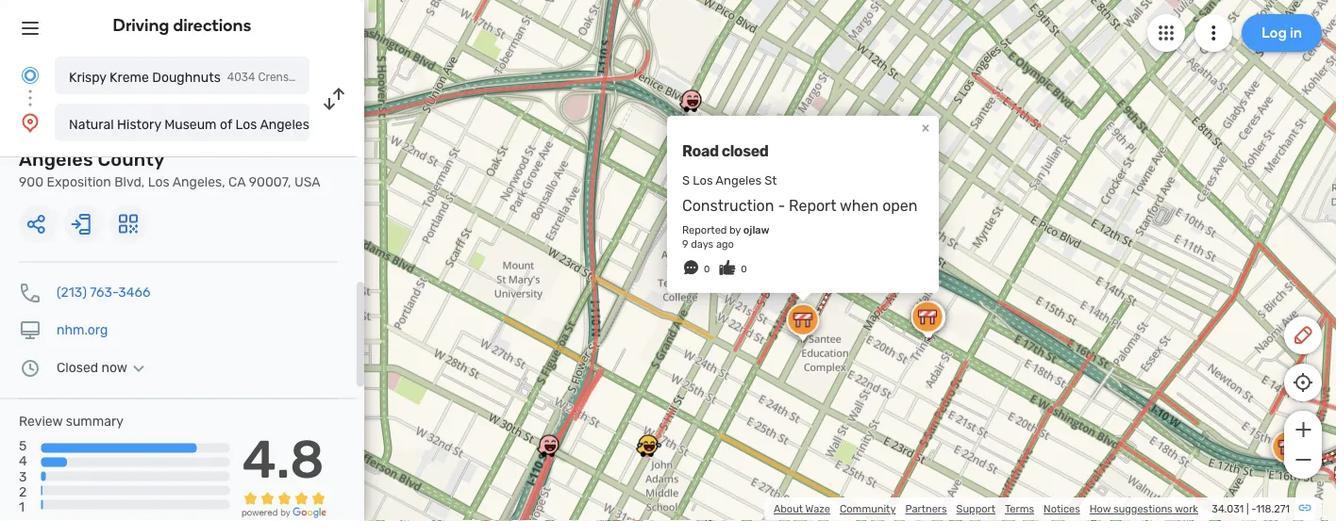 Task type: describe. For each thing, give the bounding box(es) containing it.
computer image
[[19, 320, 42, 342]]

usa
[[294, 175, 321, 190]]

natural for natural history museum of los angeles county
[[69, 117, 114, 132]]

review
[[19, 414, 63, 430]]

of for natural history museum of los angeles county 900 exposition blvd, los angeles, ca 90007, usa
[[245, 130, 264, 152]]

763-
[[90, 285, 118, 301]]

los inside s los angeles st construction - report when open reported by ojlaw 9 days ago
[[693, 173, 713, 188]]

by
[[730, 225, 741, 237]]

closed now button
[[57, 361, 150, 376]]

construction
[[682, 197, 774, 215]]

angeles for natural history museum of los angeles county
[[260, 117, 309, 132]]

krispy kreme doughnuts
[[69, 69, 221, 85]]

blvd,
[[114, 175, 145, 190]]

|
[[1247, 504, 1249, 516]]

(213)
[[57, 285, 87, 301]]

pencil image
[[1292, 325, 1315, 347]]

zoom in image
[[1292, 419, 1315, 442]]

2
[[19, 485, 27, 500]]

krispy
[[69, 69, 106, 85]]

chevron down image
[[127, 361, 150, 376]]

ca
[[228, 175, 246, 190]]

days
[[691, 239, 714, 251]]

angeles for natural history museum of los angeles county 900 exposition blvd, los angeles, ca 90007, usa
[[19, 149, 93, 171]]

how
[[1090, 504, 1111, 516]]

zoom out image
[[1292, 449, 1315, 472]]

angeles inside s los angeles st construction - report when open reported by ojlaw 9 days ago
[[716, 173, 762, 188]]

doughnuts
[[152, 69, 221, 85]]

community link
[[840, 504, 896, 516]]

natural history museum of los angeles county 900 exposition blvd, los angeles, ca 90007, usa
[[19, 130, 321, 190]]

museum for natural history museum of los angeles county
[[164, 117, 217, 132]]

(213) 763-3466 link
[[57, 285, 150, 301]]

4.8
[[242, 429, 325, 491]]

1
[[19, 500, 25, 515]]

natural history museum of los angeles county
[[69, 117, 357, 132]]

× link
[[917, 119, 934, 137]]

90007,
[[249, 175, 291, 190]]

los inside button
[[235, 117, 257, 132]]

34.031
[[1212, 504, 1244, 516]]

(213) 763-3466
[[57, 285, 150, 301]]

about waze link
[[774, 504, 831, 516]]

of for natural history museum of los angeles county
[[220, 117, 232, 132]]

1 0 from the left
[[704, 264, 710, 275]]

s
[[682, 173, 690, 188]]

los right the blvd,
[[148, 175, 170, 190]]

4
[[19, 454, 27, 470]]

krispy kreme doughnuts button
[[55, 57, 310, 94]]

1 vertical spatial -
[[1252, 504, 1256, 516]]

natural for natural history museum of los angeles county 900 exposition blvd, los angeles, ca 90007, usa
[[19, 130, 87, 152]]

terms
[[1005, 504, 1035, 516]]

driving directions
[[113, 15, 251, 35]]

kreme
[[110, 69, 149, 85]]

closed
[[722, 143, 769, 161]]

link image
[[1298, 501, 1313, 516]]

summary
[[66, 414, 124, 430]]

about
[[774, 504, 803, 516]]

museum for natural history museum of los angeles county 900 exposition blvd, los angeles, ca 90007, usa
[[163, 130, 241, 152]]

reported
[[682, 225, 727, 237]]

3466
[[118, 285, 150, 301]]

nhm.org
[[57, 323, 108, 338]]

directions
[[173, 15, 251, 35]]

support
[[957, 504, 996, 516]]

nhm.org link
[[57, 323, 108, 338]]

road closed
[[682, 143, 769, 161]]

- inside s los angeles st construction - report when open reported by ojlaw 9 days ago
[[778, 197, 785, 215]]

5
[[19, 439, 27, 455]]

s los angeles st construction - report when open reported by ojlaw 9 days ago
[[682, 173, 918, 251]]

current location image
[[19, 64, 42, 87]]



Task type: locate. For each thing, give the bounding box(es) containing it.
los up 90007,
[[269, 130, 301, 152]]

angeles inside natural history museum of los angeles county button
[[260, 117, 309, 132]]

partners
[[906, 504, 947, 516]]

2 horizontal spatial angeles
[[716, 173, 762, 188]]

natural history museum of los angeles county button
[[55, 104, 357, 142]]

0 down ojlaw
[[741, 264, 747, 275]]

terms link
[[1005, 504, 1035, 516]]

of up ca
[[220, 117, 232, 132]]

county up the blvd,
[[98, 149, 165, 171]]

1 horizontal spatial 0
[[741, 264, 747, 275]]

118.271
[[1256, 504, 1290, 516]]

0 horizontal spatial 0
[[704, 264, 710, 275]]

3
[[19, 469, 27, 485]]

angeles,
[[172, 175, 225, 190]]

museum down doughnuts
[[164, 117, 217, 132]]

2 vertical spatial angeles
[[716, 173, 762, 188]]

county for natural history museum of los angeles county 900 exposition blvd, los angeles, ca 90007, usa
[[98, 149, 165, 171]]

suggestions
[[1114, 504, 1173, 516]]

natural inside natural history museum of los angeles county 900 exposition blvd, los angeles, ca 90007, usa
[[19, 130, 87, 152]]

report
[[789, 197, 837, 215]]

1 vertical spatial county
[[98, 149, 165, 171]]

museum inside natural history museum of los angeles county 900 exposition blvd, los angeles, ca 90007, usa
[[163, 130, 241, 152]]

of up 90007,
[[245, 130, 264, 152]]

support link
[[957, 504, 996, 516]]

county
[[313, 117, 357, 132], [98, 149, 165, 171]]

community
[[840, 504, 896, 516]]

road
[[682, 143, 719, 161]]

closed now
[[57, 361, 127, 376]]

county for natural history museum of los angeles county
[[313, 117, 357, 132]]

natural down krispy at left top
[[69, 117, 114, 132]]

- left report
[[778, 197, 785, 215]]

history inside button
[[117, 117, 161, 132]]

history for natural history museum of los angeles county 900 exposition blvd, los angeles, ca 90007, usa
[[92, 130, 159, 152]]

waze
[[806, 504, 831, 516]]

0 vertical spatial county
[[313, 117, 357, 132]]

clock image
[[19, 357, 42, 380]]

los
[[235, 117, 257, 132], [269, 130, 301, 152], [693, 173, 713, 188], [148, 175, 170, 190]]

1 horizontal spatial of
[[245, 130, 264, 152]]

0 horizontal spatial county
[[98, 149, 165, 171]]

history up the blvd,
[[92, 130, 159, 152]]

1 vertical spatial angeles
[[19, 149, 93, 171]]

now
[[101, 361, 127, 376]]

history down krispy kreme doughnuts
[[117, 117, 161, 132]]

-
[[778, 197, 785, 215], [1252, 504, 1256, 516]]

0 vertical spatial angeles
[[260, 117, 309, 132]]

county inside natural history museum of los angeles county 900 exposition blvd, los angeles, ca 90007, usa
[[98, 149, 165, 171]]

exposition
[[47, 175, 111, 190]]

9
[[682, 239, 689, 251]]

angeles inside natural history museum of los angeles county 900 exposition blvd, los angeles, ca 90007, usa
[[19, 149, 93, 171]]

museum inside button
[[164, 117, 217, 132]]

0 down days
[[704, 264, 710, 275]]

angeles up the construction
[[716, 173, 762, 188]]

driving
[[113, 15, 169, 35]]

st
[[765, 173, 777, 188]]

of inside natural history museum of los angeles county 900 exposition blvd, los angeles, ca 90007, usa
[[245, 130, 264, 152]]

review summary
[[19, 414, 124, 430]]

angeles up 90007,
[[260, 117, 309, 132]]

angeles up exposition
[[19, 149, 93, 171]]

ago
[[716, 239, 734, 251]]

los right s
[[693, 173, 713, 188]]

900
[[19, 175, 44, 190]]

open
[[883, 197, 918, 215]]

angeles
[[260, 117, 309, 132], [19, 149, 93, 171], [716, 173, 762, 188]]

0 horizontal spatial of
[[220, 117, 232, 132]]

2 0 from the left
[[741, 264, 747, 275]]

how suggestions work link
[[1090, 504, 1199, 516]]

0 horizontal spatial -
[[778, 197, 785, 215]]

work
[[1175, 504, 1199, 516]]

notices
[[1044, 504, 1081, 516]]

location image
[[19, 111, 42, 134]]

34.031 | -118.271
[[1212, 504, 1290, 516]]

call image
[[19, 282, 42, 304]]

notices link
[[1044, 504, 1081, 516]]

natural up the '900'
[[19, 130, 87, 152]]

1 horizontal spatial county
[[313, 117, 357, 132]]

history for natural history museum of los angeles county
[[117, 117, 161, 132]]

county inside button
[[313, 117, 357, 132]]

×
[[922, 119, 930, 137]]

closed
[[57, 361, 98, 376]]

- right |
[[1252, 504, 1256, 516]]

0 vertical spatial -
[[778, 197, 785, 215]]

county up "usa"
[[313, 117, 357, 132]]

of
[[220, 117, 232, 132], [245, 130, 264, 152]]

when
[[840, 197, 879, 215]]

0 horizontal spatial angeles
[[19, 149, 93, 171]]

about waze community partners support terms notices how suggestions work
[[774, 504, 1199, 516]]

5 4 3 2 1
[[19, 439, 27, 515]]

of inside button
[[220, 117, 232, 132]]

1 horizontal spatial angeles
[[260, 117, 309, 132]]

museum up angeles,
[[163, 130, 241, 152]]

history
[[117, 117, 161, 132], [92, 130, 159, 152]]

los up ca
[[235, 117, 257, 132]]

museum
[[164, 117, 217, 132], [163, 130, 241, 152]]

natural inside button
[[69, 117, 114, 132]]

natural
[[69, 117, 114, 132], [19, 130, 87, 152]]

1 horizontal spatial -
[[1252, 504, 1256, 516]]

history inside natural history museum of los angeles county 900 exposition blvd, los angeles, ca 90007, usa
[[92, 130, 159, 152]]

partners link
[[906, 504, 947, 516]]

ojlaw
[[744, 225, 770, 237]]

0
[[704, 264, 710, 275], [741, 264, 747, 275]]



Task type: vqa. For each thing, say whether or not it's contained in the screenshot.
Manhattan,
no



